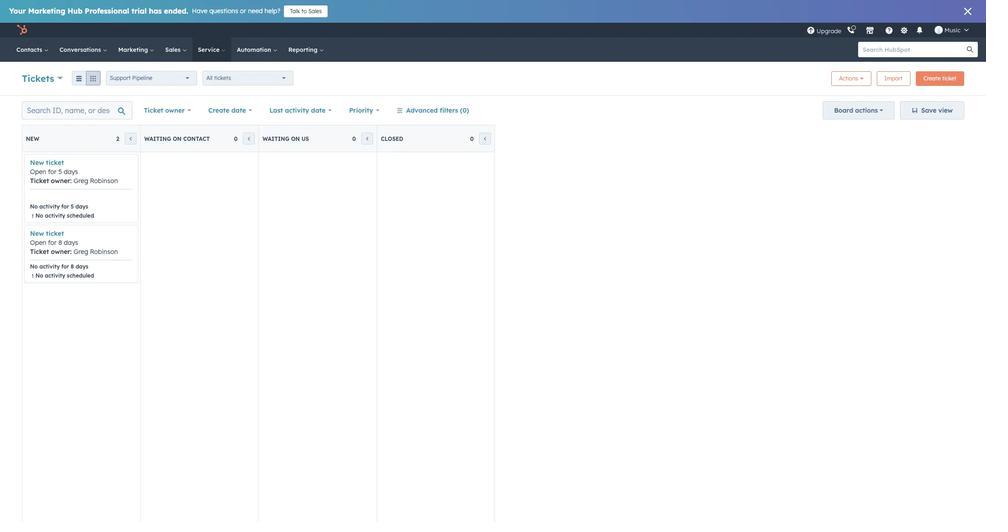 Task type: describe. For each thing, give the bounding box(es) containing it.
notifications button
[[912, 23, 927, 37]]

waiting for waiting on us
[[263, 135, 289, 142]]

days down new ticket open for 8 days ticket owner : greg robinson in the left of the page
[[75, 263, 88, 270]]

ticket for create ticket
[[942, 75, 957, 82]]

last
[[269, 106, 283, 115]]

hub
[[68, 6, 83, 15]]

calling icon button
[[843, 24, 859, 36]]

5 inside new ticket open for 5 days ticket owner : greg robinson
[[58, 168, 62, 176]]

advanced filters (0) button
[[391, 101, 475, 120]]

create for create date
[[208, 106, 229, 115]]

new for new ticket open for 5 days ticket owner : greg robinson
[[30, 159, 44, 167]]

contacts
[[16, 46, 44, 53]]

support pipeline
[[110, 75, 152, 81]]

closed
[[381, 135, 403, 142]]

board actions button
[[823, 101, 895, 120]]

marketing link
[[113, 37, 160, 62]]

activity down new ticket open for 8 days ticket owner : greg robinson in the left of the page
[[39, 263, 60, 270]]

talk to sales button
[[284, 5, 328, 17]]

marketplaces image
[[866, 27, 874, 35]]

priority
[[349, 106, 373, 115]]

scheduled for 5
[[67, 213, 94, 219]]

0 horizontal spatial sales
[[165, 46, 182, 53]]

help button
[[881, 23, 897, 37]]

us
[[302, 135, 309, 142]]

board
[[834, 106, 853, 115]]

to
[[301, 8, 307, 15]]

for inside new ticket open for 5 days ticket owner : greg robinson
[[48, 168, 57, 176]]

service
[[198, 46, 221, 53]]

tickets banner
[[22, 69, 964, 86]]

save
[[921, 106, 937, 115]]

actions
[[855, 106, 878, 115]]

new ticket open for 5 days ticket owner : greg robinson
[[30, 159, 118, 185]]

upgrade image
[[807, 27, 815, 35]]

8 inside new ticket open for 8 days ticket owner : greg robinson
[[58, 239, 62, 247]]

waiting for waiting on contact
[[144, 135, 171, 142]]

: for 8
[[70, 248, 72, 256]]

owner inside popup button
[[165, 106, 185, 115]]

help image
[[885, 27, 893, 35]]

activity inside 'popup button'
[[285, 106, 309, 115]]

contact
[[183, 135, 210, 142]]

actions button
[[831, 71, 871, 86]]

ticket owner button
[[138, 101, 197, 120]]

settings image
[[900, 27, 908, 35]]

new ticket link for 5 days
[[30, 159, 64, 167]]

create ticket button
[[916, 71, 964, 86]]

activity down no activity for 8 days
[[45, 273, 65, 279]]

robinson for new ticket open for 5 days ticket owner : greg robinson
[[90, 177, 118, 185]]

actions
[[839, 75, 858, 82]]

support
[[110, 75, 131, 81]]

notifications image
[[916, 27, 924, 35]]

owner for new ticket open for 8 days ticket owner : greg robinson
[[51, 248, 70, 256]]

greg for 8
[[74, 248, 88, 256]]

new ticket open for 8 days ticket owner : greg robinson
[[30, 230, 118, 256]]

on for us
[[291, 135, 300, 142]]

greg for 5
[[74, 177, 88, 185]]

has
[[149, 6, 162, 15]]

for down new ticket open for 8 days ticket owner : greg robinson in the left of the page
[[61, 263, 69, 270]]

music button
[[929, 23, 974, 37]]

settings link
[[899, 25, 910, 35]]

: for 5
[[70, 177, 72, 185]]

all tickets
[[206, 75, 231, 81]]

conversations link
[[54, 37, 113, 62]]

ticket for new ticket open for 8 days ticket owner : greg robinson
[[30, 248, 49, 256]]

hubspot link
[[11, 25, 34, 35]]

days down new ticket open for 5 days ticket owner : greg robinson
[[75, 203, 88, 210]]

Search ID, name, or description search field
[[22, 101, 132, 120]]

priority button
[[343, 101, 385, 120]]

ticket for new ticket open for 5 days ticket owner : greg robinson
[[30, 177, 49, 185]]

0 for us
[[352, 135, 356, 142]]

ticket inside popup button
[[144, 106, 163, 115]]

reporting
[[288, 46, 319, 53]]

date inside 'popup button'
[[311, 106, 326, 115]]

1 horizontal spatial 8
[[71, 263, 74, 270]]

view
[[938, 106, 953, 115]]

create ticket
[[924, 75, 957, 82]]

support pipeline button
[[106, 71, 197, 86]]

service link
[[192, 37, 231, 62]]

need
[[248, 7, 263, 15]]

create date
[[208, 106, 246, 115]]



Task type: vqa. For each thing, say whether or not it's contained in the screenshot.
link opens in a new window 'IMAGE'
no



Task type: locate. For each thing, give the bounding box(es) containing it.
0 vertical spatial 5
[[58, 168, 62, 176]]

1 vertical spatial ticket
[[46, 159, 64, 167]]

2 horizontal spatial 0
[[470, 135, 474, 142]]

save view button
[[900, 101, 964, 120]]

save view
[[921, 106, 953, 115]]

ticket inside new ticket open for 8 days ticket owner : greg robinson
[[46, 230, 64, 238]]

group inside tickets banner
[[72, 71, 100, 86]]

for inside new ticket open for 8 days ticket owner : greg robinson
[[48, 239, 57, 247]]

1 horizontal spatial on
[[291, 135, 300, 142]]

ticket inside new ticket open for 5 days ticket owner : greg robinson
[[46, 159, 64, 167]]

music
[[945, 26, 961, 34]]

0 vertical spatial marketing
[[28, 6, 65, 15]]

no activity scheduled for 8
[[35, 273, 94, 279]]

greg up no activity for 8 days
[[74, 248, 88, 256]]

1 horizontal spatial marketing
[[118, 46, 150, 53]]

new ticket link for 8 days
[[30, 230, 64, 238]]

1 waiting from the left
[[144, 135, 171, 142]]

create up save view button
[[924, 75, 941, 82]]

close image
[[964, 8, 972, 15]]

questions
[[209, 7, 238, 15]]

1 horizontal spatial create
[[924, 75, 941, 82]]

new for new
[[26, 135, 39, 142]]

: inside new ticket open for 8 days ticket owner : greg robinson
[[70, 248, 72, 256]]

marketplaces button
[[860, 23, 880, 37]]

waiting
[[144, 135, 171, 142], [263, 135, 289, 142]]

no activity scheduled
[[35, 213, 94, 219], [35, 273, 94, 279]]

pipeline
[[132, 75, 152, 81]]

1 vertical spatial 8
[[71, 263, 74, 270]]

2 vertical spatial new
[[30, 230, 44, 238]]

ticket down support pipeline popup button
[[144, 106, 163, 115]]

activity down no activity for 5 days
[[45, 213, 65, 219]]

ticket
[[942, 75, 957, 82], [46, 159, 64, 167], [46, 230, 64, 238]]

new ticket link
[[30, 159, 64, 167], [30, 230, 64, 238]]

new inside new ticket open for 5 days ticket owner : greg robinson
[[30, 159, 44, 167]]

marketing up support pipeline
[[118, 46, 150, 53]]

ticket up no activity for 5 days
[[30, 177, 49, 185]]

waiting on contact
[[144, 135, 210, 142]]

open for new ticket open for 8 days ticket owner : greg robinson
[[30, 239, 46, 247]]

automation
[[237, 46, 273, 53]]

1 horizontal spatial 0
[[352, 135, 356, 142]]

5
[[58, 168, 62, 176], [71, 203, 74, 210]]

date right last
[[311, 106, 326, 115]]

5 up no activity for 5 days
[[58, 168, 62, 176]]

group
[[72, 71, 100, 86]]

for up no activity for 8 days
[[48, 239, 57, 247]]

1 vertical spatial owner
[[51, 177, 70, 185]]

0 vertical spatial greg
[[74, 177, 88, 185]]

search image
[[967, 46, 973, 53]]

2 : from the top
[[70, 248, 72, 256]]

activity
[[285, 106, 309, 115], [39, 203, 60, 210], [45, 213, 65, 219], [39, 263, 60, 270], [45, 273, 65, 279]]

marketing left 'hub'
[[28, 6, 65, 15]]

create date button
[[202, 101, 258, 120]]

all tickets button
[[202, 71, 293, 86]]

create
[[924, 75, 941, 82], [208, 106, 229, 115]]

ticket for new ticket open for 8 days ticket owner : greg robinson
[[46, 230, 64, 238]]

1 open from the top
[[30, 168, 46, 176]]

days inside new ticket open for 8 days ticket owner : greg robinson
[[64, 239, 78, 247]]

8 down new ticket open for 8 days ticket owner : greg robinson in the left of the page
[[71, 263, 74, 270]]

owner inside new ticket open for 5 days ticket owner : greg robinson
[[51, 177, 70, 185]]

tickets
[[22, 73, 54, 84]]

1 vertical spatial new ticket link
[[30, 230, 64, 238]]

new
[[26, 135, 39, 142], [30, 159, 44, 167], [30, 230, 44, 238]]

1 vertical spatial :
[[70, 248, 72, 256]]

1 vertical spatial new
[[30, 159, 44, 167]]

ticket up the view
[[942, 75, 957, 82]]

import button
[[877, 71, 910, 86]]

trial
[[132, 6, 147, 15]]

no activity scheduled down no activity for 5 days
[[35, 213, 94, 219]]

0 horizontal spatial date
[[231, 106, 246, 115]]

0 vertical spatial ticket
[[144, 106, 163, 115]]

1 scheduled from the top
[[67, 213, 94, 219]]

1 : from the top
[[70, 177, 72, 185]]

hubspot image
[[16, 25, 27, 35]]

owner up no activity for 5 days
[[51, 177, 70, 185]]

help?
[[265, 7, 280, 15]]

your marketing hub professional trial has ended. have questions or need help?
[[9, 6, 280, 15]]

create inside button
[[924, 75, 941, 82]]

no activity for 8 days
[[30, 263, 88, 270]]

or
[[240, 7, 246, 15]]

8 up no activity for 8 days
[[58, 239, 62, 247]]

0 horizontal spatial create
[[208, 106, 229, 115]]

2 date from the left
[[311, 106, 326, 115]]

reporting link
[[283, 37, 329, 62]]

days
[[64, 168, 78, 176], [75, 203, 88, 210], [64, 239, 78, 247], [75, 263, 88, 270]]

open up no activity for 8 days
[[30, 239, 46, 247]]

0 vertical spatial :
[[70, 177, 72, 185]]

create down all tickets
[[208, 106, 229, 115]]

0 horizontal spatial waiting
[[144, 135, 171, 142]]

1 vertical spatial 5
[[71, 203, 74, 210]]

0 horizontal spatial marketing
[[28, 6, 65, 15]]

1 robinson from the top
[[90, 177, 118, 185]]

sales link
[[160, 37, 192, 62]]

ticket inside new ticket open for 8 days ticket owner : greg robinson
[[30, 248, 49, 256]]

0 vertical spatial scheduled
[[67, 213, 94, 219]]

0 vertical spatial no activity scheduled
[[35, 213, 94, 219]]

last activity date
[[269, 106, 326, 115]]

1 vertical spatial no activity scheduled
[[35, 273, 94, 279]]

menu containing music
[[806, 23, 975, 37]]

5 down new ticket open for 5 days ticket owner : greg robinson
[[71, 203, 74, 210]]

robinson
[[90, 177, 118, 185], [90, 248, 118, 256]]

activity right last
[[285, 106, 309, 115]]

: inside new ticket open for 5 days ticket owner : greg robinson
[[70, 177, 72, 185]]

0 vertical spatial new ticket link
[[30, 159, 64, 167]]

advanced filters (0)
[[406, 106, 469, 115]]

import
[[884, 75, 903, 82]]

2 robinson from the top
[[90, 248, 118, 256]]

sales right 'to'
[[308, 8, 322, 15]]

robinson for new ticket open for 8 days ticket owner : greg robinson
[[90, 248, 118, 256]]

2 open from the top
[[30, 239, 46, 247]]

0 horizontal spatial 8
[[58, 239, 62, 247]]

talk
[[290, 8, 300, 15]]

calling icon image
[[847, 26, 855, 35]]

robinson inside new ticket open for 5 days ticket owner : greg robinson
[[90, 177, 118, 185]]

2 vertical spatial ticket
[[46, 230, 64, 238]]

marketing inside marketing link
[[118, 46, 150, 53]]

create for create ticket
[[924, 75, 941, 82]]

new for new ticket open for 8 days ticket owner : greg robinson
[[30, 230, 44, 238]]

owner inside new ticket open for 8 days ticket owner : greg robinson
[[51, 248, 70, 256]]

for
[[48, 168, 57, 176], [61, 203, 69, 210], [48, 239, 57, 247], [61, 263, 69, 270]]

no activity for 5 days
[[30, 203, 88, 210]]

0 vertical spatial robinson
[[90, 177, 118, 185]]

sales inside button
[[308, 8, 322, 15]]

on left the us
[[291, 135, 300, 142]]

open up no activity for 5 days
[[30, 168, 46, 176]]

1 vertical spatial robinson
[[90, 248, 118, 256]]

last activity date button
[[264, 101, 338, 120]]

1 vertical spatial greg
[[74, 248, 88, 256]]

ticket inside button
[[942, 75, 957, 82]]

ticket owner
[[144, 106, 185, 115]]

1 new ticket link from the top
[[30, 159, 64, 167]]

professional
[[85, 6, 129, 15]]

ticket inside new ticket open for 5 days ticket owner : greg robinson
[[30, 177, 49, 185]]

1 horizontal spatial 5
[[71, 203, 74, 210]]

scheduled down no activity for 8 days
[[67, 273, 94, 279]]

owner
[[165, 106, 185, 115], [51, 177, 70, 185], [51, 248, 70, 256]]

1 vertical spatial marketing
[[118, 46, 150, 53]]

menu
[[806, 23, 975, 37]]

ended.
[[164, 6, 188, 15]]

2
[[116, 135, 119, 142]]

owner up waiting on contact
[[165, 106, 185, 115]]

2 greg from the top
[[74, 248, 88, 256]]

advanced
[[406, 106, 438, 115]]

ticket down no activity for 5 days
[[46, 230, 64, 238]]

0 vertical spatial 8
[[58, 239, 62, 247]]

2 vertical spatial owner
[[51, 248, 70, 256]]

tickets
[[214, 75, 231, 81]]

waiting on us
[[263, 135, 309, 142]]

1 vertical spatial sales
[[165, 46, 182, 53]]

conversations
[[59, 46, 103, 53]]

owner for new ticket open for 5 days ticket owner : greg robinson
[[51, 177, 70, 185]]

activity down new ticket open for 5 days ticket owner : greg robinson
[[39, 203, 60, 210]]

tickets button
[[22, 72, 63, 85]]

search button
[[962, 42, 978, 57]]

days inside new ticket open for 5 days ticket owner : greg robinson
[[64, 168, 78, 176]]

contacts link
[[11, 37, 54, 62]]

no activity scheduled down no activity for 8 days
[[35, 273, 94, 279]]

1 date from the left
[[231, 106, 246, 115]]

1 horizontal spatial sales
[[308, 8, 322, 15]]

all
[[206, 75, 213, 81]]

greg robinson image
[[935, 26, 943, 34]]

2 0 from the left
[[352, 135, 356, 142]]

0 vertical spatial owner
[[165, 106, 185, 115]]

0 horizontal spatial 0
[[234, 135, 238, 142]]

1 vertical spatial ticket
[[30, 177, 49, 185]]

2 no activity scheduled from the top
[[35, 273, 94, 279]]

: up no activity for 5 days
[[70, 177, 72, 185]]

1 greg from the top
[[74, 177, 88, 185]]

0 horizontal spatial on
[[173, 135, 182, 142]]

create inside popup button
[[208, 106, 229, 115]]

1 on from the left
[[173, 135, 182, 142]]

on left contact on the top left
[[173, 135, 182, 142]]

filters
[[440, 106, 458, 115]]

no
[[30, 203, 38, 210], [35, 213, 43, 219], [30, 263, 38, 270], [35, 273, 43, 279]]

marketing
[[28, 6, 65, 15], [118, 46, 150, 53]]

ticket up no activity for 5 days
[[46, 159, 64, 167]]

2 vertical spatial ticket
[[30, 248, 49, 256]]

1 horizontal spatial date
[[311, 106, 326, 115]]

1 no activity scheduled from the top
[[35, 213, 94, 219]]

waiting down ticket owner
[[144, 135, 171, 142]]

date
[[231, 106, 246, 115], [311, 106, 326, 115]]

(0)
[[460, 106, 469, 115]]

0 vertical spatial create
[[924, 75, 941, 82]]

have
[[192, 7, 208, 15]]

on for contact
[[173, 135, 182, 142]]

0
[[234, 135, 238, 142], [352, 135, 356, 142], [470, 135, 474, 142]]

board actions
[[834, 106, 878, 115]]

scheduled for 8
[[67, 273, 94, 279]]

ticket
[[144, 106, 163, 115], [30, 177, 49, 185], [30, 248, 49, 256]]

open inside new ticket open for 8 days ticket owner : greg robinson
[[30, 239, 46, 247]]

ticket up no activity for 8 days
[[30, 248, 49, 256]]

days up no activity for 8 days
[[64, 239, 78, 247]]

talk to sales
[[290, 8, 322, 15]]

1 vertical spatial scheduled
[[67, 273, 94, 279]]

date inside popup button
[[231, 106, 246, 115]]

open
[[30, 168, 46, 176], [30, 239, 46, 247]]

0 vertical spatial ticket
[[942, 75, 957, 82]]

upgrade
[[817, 27, 841, 34]]

sales left the service
[[165, 46, 182, 53]]

scheduled down no activity for 5 days
[[67, 213, 94, 219]]

owner up no activity for 8 days
[[51, 248, 70, 256]]

0 vertical spatial open
[[30, 168, 46, 176]]

: up no activity for 8 days
[[70, 248, 72, 256]]

greg up no activity for 5 days
[[74, 177, 88, 185]]

sales
[[308, 8, 322, 15], [165, 46, 182, 53]]

0 vertical spatial sales
[[308, 8, 322, 15]]

for down new ticket open for 5 days ticket owner : greg robinson
[[61, 203, 69, 210]]

robinson inside new ticket open for 8 days ticket owner : greg robinson
[[90, 248, 118, 256]]

scheduled
[[67, 213, 94, 219], [67, 273, 94, 279]]

waiting down last
[[263, 135, 289, 142]]

1 vertical spatial create
[[208, 106, 229, 115]]

2 scheduled from the top
[[67, 273, 94, 279]]

greg inside new ticket open for 8 days ticket owner : greg robinson
[[74, 248, 88, 256]]

2 waiting from the left
[[263, 135, 289, 142]]

ticket for new ticket open for 5 days ticket owner : greg robinson
[[46, 159, 64, 167]]

days up no activity for 5 days
[[64, 168, 78, 176]]

greg inside new ticket open for 5 days ticket owner : greg robinson
[[74, 177, 88, 185]]

1 horizontal spatial waiting
[[263, 135, 289, 142]]

date down 'all tickets' popup button
[[231, 106, 246, 115]]

no activity scheduled for 5
[[35, 213, 94, 219]]

0 vertical spatial new
[[26, 135, 39, 142]]

2 on from the left
[[291, 135, 300, 142]]

0 horizontal spatial 5
[[58, 168, 62, 176]]

1 0 from the left
[[234, 135, 238, 142]]

Search HubSpot search field
[[858, 42, 970, 57]]

0 for contact
[[234, 135, 238, 142]]

1 vertical spatial open
[[30, 239, 46, 247]]

new inside new ticket open for 8 days ticket owner : greg robinson
[[30, 230, 44, 238]]

open for new ticket open for 5 days ticket owner : greg robinson
[[30, 168, 46, 176]]

open inside new ticket open for 5 days ticket owner : greg robinson
[[30, 168, 46, 176]]

:
[[70, 177, 72, 185], [70, 248, 72, 256]]

for up no activity for 5 days
[[48, 168, 57, 176]]

2 new ticket link from the top
[[30, 230, 64, 238]]

your
[[9, 6, 26, 15]]

automation link
[[231, 37, 283, 62]]

3 0 from the left
[[470, 135, 474, 142]]



